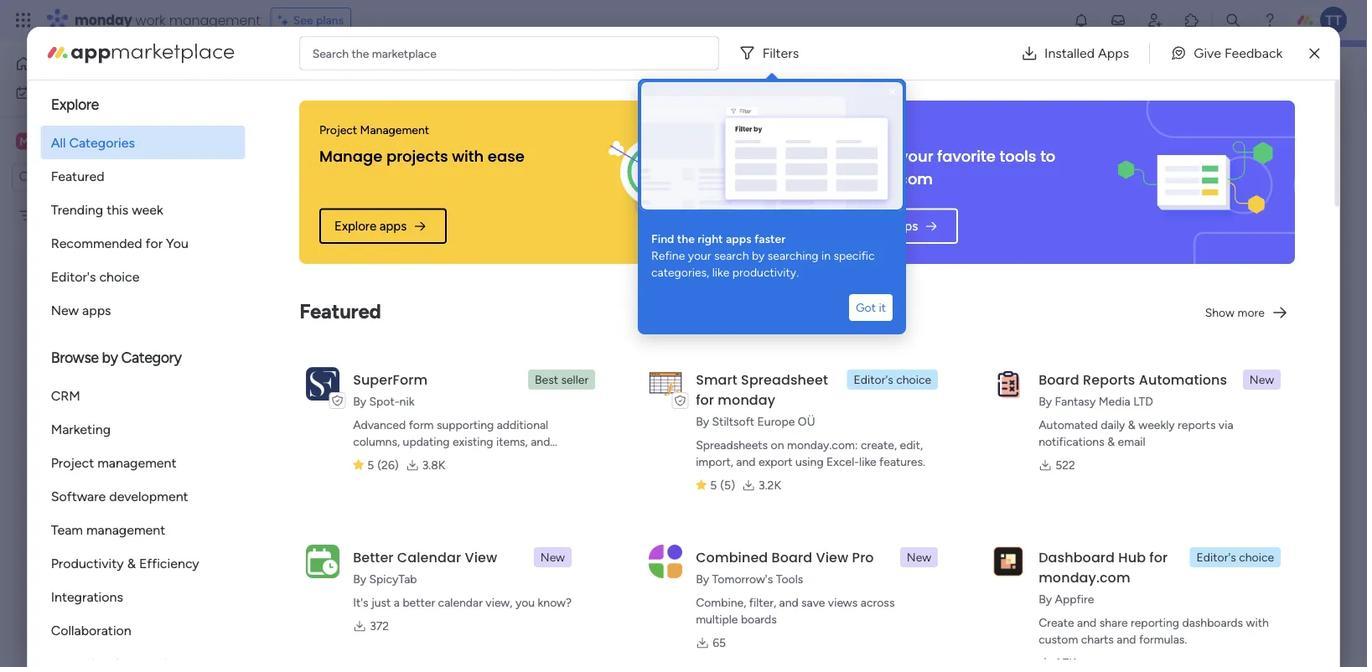 Task type: vqa. For each thing, say whether or not it's contained in the screenshot.
Close Recently visited 'icon'
no



Task type: describe. For each thing, give the bounding box(es) containing it.
terry turtle image
[[1320, 7, 1347, 34]]

refine
[[651, 248, 685, 263]]

and down processes,
[[520, 290, 540, 304]]

processes,
[[522, 272, 578, 286]]

monday.com inside dashboard hub for monday.com
[[1038, 568, 1130, 587]]

dots,
[[417, 290, 443, 304]]

smarter,
[[474, 290, 517, 304]]

see plans
[[293, 13, 344, 27]]

search
[[714, 248, 749, 263]]

view,
[[485, 596, 512, 610]]

0 horizontal spatial you
[[515, 596, 535, 610]]

work up run
[[443, 210, 476, 228]]

help image
[[1262, 12, 1278, 29]]

calendar
[[438, 596, 482, 610]]

faster
[[754, 232, 786, 246]]

apps marketplace image
[[47, 43, 234, 63]]

by for dashboard hub for monday.com
[[1038, 592, 1052, 607]]

tools
[[776, 572, 803, 586]]

monday inside the smart spreadsheet for monday
[[718, 390, 775, 409]]

spot-
[[369, 394, 399, 409]]

run
[[463, 254, 481, 269]]

m
[[19, 134, 29, 148]]

import,
[[696, 455, 733, 469]]

to down the searching
[[784, 272, 795, 286]]

reports
[[1178, 418, 1216, 432]]

by for superform
[[353, 394, 366, 409]]

installed apps button
[[1008, 36, 1143, 70]]

give feedback
[[1194, 45, 1283, 61]]

dapulse x slim image
[[1310, 43, 1320, 63]]

the inside manage and run all aspects of your work in one unified place. from everyday tasks, to advanced projects, and processes, monday work management allows you to connect the dots, work smarter, and achieve shared goals.
[[397, 290, 414, 304]]

by for combined board view pro
[[696, 572, 709, 586]]

1 vertical spatial by
[[102, 349, 118, 367]]

app logo image for board reports automations
[[991, 367, 1025, 401]]

this
[[107, 202, 128, 218]]

seller
[[561, 373, 588, 387]]

by inside find the right apps faster refine your search by searching in specific categories, like productivity.
[[752, 248, 765, 263]]

1 horizontal spatial &
[[1107, 435, 1115, 449]]

via
[[1218, 418, 1233, 432]]

find
[[651, 232, 674, 246]]

better
[[402, 596, 435, 610]]

management inside list box
[[80, 208, 149, 223]]

see plans button
[[271, 8, 351, 33]]

2 vertical spatial project
[[51, 455, 94, 471]]

excel-
[[826, 455, 859, 469]]

editor's choice for smart
[[853, 373, 931, 387]]

in inside find the right apps faster refine your search by searching in specific categories, like productivity.
[[822, 248, 831, 263]]

the for find
[[677, 232, 695, 246]]

find the right apps faster refine your search by searching in specific categories, like productivity.
[[651, 232, 878, 280]]

view inside button
[[1110, 98, 1140, 114]]

combined board view pro
[[696, 548, 874, 567]]

work up goals.
[[626, 272, 651, 286]]

to inside the welcome to work management
[[491, 88, 503, 104]]

browse by category
[[51, 349, 182, 367]]

app logo image for better calendar view
[[306, 545, 339, 578]]

monday.com inside connect your favorite tools to monday.com
[[830, 168, 933, 189]]

give feedback link
[[1157, 36, 1296, 70]]

spreadsheets
[[696, 438, 768, 452]]

3.2k
[[758, 478, 781, 493]]

plans
[[316, 13, 344, 27]]

specific
[[834, 248, 875, 263]]

to right tasks,
[[831, 254, 842, 269]]

find the right apps faster heading
[[651, 230, 893, 247]]

team
[[51, 522, 83, 538]]

everyday
[[747, 254, 795, 269]]

by fantasy media ltd
[[1038, 394, 1153, 409]]

my work button
[[10, 79, 180, 106]]

home button
[[10, 50, 180, 77]]

project inside 'project management' list box
[[39, 208, 77, 223]]

work inside button
[[56, 86, 81, 100]]

you inside manage and run all aspects of your work in one unified place. from everyday tasks, to advanced projects, and processes, monday work management allows you to connect the dots, work smarter, and achieve shared goals.
[[762, 272, 781, 286]]

additional
[[496, 418, 548, 432]]

media
[[1098, 394, 1130, 409]]

software
[[51, 488, 106, 504]]

and up "charts"
[[1077, 616, 1096, 630]]

manage for manage and run all aspects of your work in one unified place. from everyday tasks, to advanced projects, and processes, monday work management allows you to connect the dots, work smarter, and achieve shared goals.
[[397, 254, 438, 269]]

daily
[[1101, 418, 1125, 432]]

projects,
[[450, 272, 497, 286]]

calendar
[[397, 548, 461, 567]]

team management
[[51, 522, 165, 538]]

dashboards
[[1182, 616, 1243, 630]]

for for smart spreadsheet for monday
[[696, 390, 714, 409]]

choice for dashboard
[[1239, 550, 1274, 565]]

features.
[[879, 455, 925, 469]]

by for board reports automations
[[1038, 394, 1052, 409]]

categories,
[[651, 265, 709, 280]]

1 horizontal spatial project management
[[319, 122, 429, 137]]

main
[[39, 133, 68, 149]]

smart
[[696, 370, 737, 389]]

to inside connect your favorite tools to monday.com
[[1040, 145, 1055, 167]]

0 vertical spatial &
[[1128, 418, 1135, 432]]

create and share reporting dashboards with custom charts and formulas.
[[1038, 616, 1269, 647]]

5 (26)
[[367, 458, 398, 472]]

create,
[[860, 438, 897, 452]]

like inside spreadsheets on monday.com: create, edit, import, and export using excel-like features.
[[859, 455, 876, 469]]

apps up advanced
[[379, 218, 406, 233]]

372
[[369, 619, 389, 633]]

filter,
[[749, 596, 776, 610]]

search
[[312, 46, 349, 60]]

tomorrow's
[[712, 572, 773, 586]]

your inside connect your favorite tools to monday.com
[[899, 145, 933, 167]]

0 horizontal spatial explore
[[51, 96, 99, 114]]

explore apps for manage
[[334, 218, 406, 233]]

app logo image left smart
[[649, 367, 682, 401]]

new up browse
[[51, 302, 79, 318]]

combine,
[[696, 596, 746, 610]]

search everything image
[[1225, 12, 1242, 29]]

0 vertical spatial editor's choice
[[51, 269, 140, 285]]

monday work management
[[75, 10, 260, 29]]

like inside find the right apps faster refine your search by searching in specific categories, like productivity.
[[712, 265, 730, 280]]

all
[[483, 254, 495, 269]]

and down "share"
[[1117, 633, 1136, 647]]

europe
[[757, 415, 795, 429]]

ltd
[[1133, 394, 1153, 409]]

work up apps marketplace image
[[135, 10, 166, 29]]

0 vertical spatial project
[[319, 122, 357, 137]]

3.8k
[[422, 458, 445, 472]]

dashboard
[[1038, 548, 1115, 567]]

give
[[1194, 45, 1221, 61]]

0 vertical spatial choice
[[99, 269, 140, 285]]

management inside manage and run all aspects of your work in one unified place. from everyday tasks, to advanced projects, and processes, monday work management allows you to connect the dots, work smarter, and achieve shared goals.
[[654, 272, 723, 286]]

allows
[[726, 272, 759, 286]]

work up shared
[[582, 254, 607, 269]]

invite members image
[[1147, 12, 1164, 29]]

from
[[718, 254, 745, 269]]

advanced form supporting additional columns, updating existing items, and conditional filtering
[[353, 418, 550, 466]]

show more button
[[1198, 299, 1295, 326]]

oü
[[798, 415, 815, 429]]

apps
[[1098, 45, 1129, 61]]

filters button
[[732, 36, 812, 70]]

banner logo image for connect your favorite tools to monday.com
[[1116, 141, 1275, 224]]

project management list box
[[0, 198, 214, 456]]

new apps
[[51, 302, 111, 318]]

advanced
[[397, 272, 448, 286]]

5 for smart spreadsheet for monday
[[710, 478, 717, 493]]

welcome
[[431, 88, 487, 104]]

new for combined board view pro
[[907, 550, 931, 565]]

development
[[109, 488, 188, 504]]

help button
[[1225, 620, 1284, 647]]

email
[[1118, 435, 1145, 449]]

members
[[1144, 98, 1200, 114]]

1 vertical spatial featured
[[299, 299, 381, 323]]

favorite
[[937, 145, 995, 167]]

in inside manage and run all aspects of your work in one unified place. from everyday tasks, to advanced projects, and processes, monday work management allows you to connect the dots, work smarter, and achieve shared goals.
[[610, 254, 619, 269]]

manage for manage projects with ease
[[319, 145, 382, 167]]

better
[[353, 548, 393, 567]]

dashboard hub for monday.com
[[1038, 548, 1168, 587]]

app logo image for dashboard hub for monday.com
[[991, 545, 1025, 578]]

show
[[1205, 306, 1234, 320]]

for for dashboard hub for monday.com
[[1149, 548, 1168, 567]]

all categories
[[51, 135, 135, 150]]



Task type: locate. For each thing, give the bounding box(es) containing it.
and inside spreadsheets on monday.com: create, edit, import, and export using excel-like features.
[[736, 455, 755, 469]]

(26)
[[377, 458, 398, 472]]

0 horizontal spatial manage
[[319, 145, 382, 167]]

a
[[393, 596, 399, 610]]

0 horizontal spatial with
[[452, 145, 484, 167]]

by tomorrow's tools
[[696, 572, 803, 586]]

by spicytab
[[353, 572, 417, 586]]

0 vertical spatial featured
[[51, 168, 104, 184]]

& up 'email'
[[1128, 418, 1135, 432]]

1 horizontal spatial by
[[752, 248, 765, 263]]

share
[[1099, 616, 1128, 630]]

2 vertical spatial the
[[397, 290, 414, 304]]

workspace image
[[16, 132, 33, 150]]

2 vertical spatial &
[[127, 555, 136, 571]]

give feedback button
[[1157, 36, 1296, 70]]

board up fantasy
[[1038, 370, 1079, 389]]

project up the software
[[51, 455, 94, 471]]

0 horizontal spatial banner logo image
[[604, 137, 763, 227]]

1 horizontal spatial for
[[696, 390, 714, 409]]

management up recommended for you
[[80, 208, 149, 223]]

0 horizontal spatial for
[[146, 235, 163, 251]]

2 horizontal spatial view
[[1110, 98, 1140, 114]]

editor's up dashboards at bottom
[[1196, 550, 1236, 565]]

editor's up new apps
[[51, 269, 96, 285]]

0 horizontal spatial editor's
[[51, 269, 96, 285]]

searching
[[768, 248, 819, 263]]

project up recommended
[[39, 208, 77, 223]]

week
[[132, 202, 163, 218]]

with inside create and share reporting dashboards with custom charts and formulas.
[[1246, 616, 1269, 630]]

1 horizontal spatial management
[[360, 122, 429, 137]]

5 left "(26)"
[[367, 458, 374, 472]]

management up projects
[[360, 122, 429, 137]]

for right hub
[[1149, 548, 1168, 567]]

apps up search on the right of page
[[726, 232, 752, 246]]

and inside combine, filter, and save views across multiple boards
[[779, 596, 798, 610]]

editor's up create,
[[853, 373, 893, 387]]

5 left (5)
[[710, 478, 717, 493]]

project management
[[319, 122, 429, 137], [39, 208, 149, 223]]

filtering
[[414, 451, 454, 466]]

view for better calendar view
[[464, 548, 497, 567]]

1 vertical spatial integrations
[[51, 589, 123, 605]]

for
[[146, 235, 163, 251], [696, 390, 714, 409], [1149, 548, 1168, 567]]

got
[[856, 300, 876, 315]]

banner logo image down members
[[1116, 141, 1275, 224]]

1 vertical spatial editor's
[[853, 373, 893, 387]]

integrations down productivity
[[51, 589, 123, 605]]

2 horizontal spatial for
[[1149, 548, 1168, 567]]

& down daily
[[1107, 435, 1115, 449]]

editor's for dashboard hub for monday.com
[[1196, 550, 1236, 565]]

monday up shared
[[581, 272, 623, 286]]

1 horizontal spatial featured
[[299, 299, 381, 323]]

2 horizontal spatial choice
[[1239, 550, 1274, 565]]

just
[[371, 596, 391, 610]]

0 vertical spatial editor's
[[51, 269, 96, 285]]

1 explore apps from the left
[[334, 218, 406, 233]]

close image
[[886, 86, 900, 99]]

option
[[0, 200, 214, 204]]

by for smart spreadsheet for monday
[[696, 415, 709, 429]]

0 vertical spatial for
[[146, 235, 163, 251]]

0 horizontal spatial management
[[80, 208, 149, 223]]

supporting
[[436, 418, 494, 432]]

1 vertical spatial board
[[771, 548, 812, 567]]

apps inside find the right apps faster refine your search by searching in specific categories, like productivity.
[[726, 232, 752, 246]]

1 horizontal spatial like
[[859, 455, 876, 469]]

0 horizontal spatial featured
[[51, 168, 104, 184]]

0 vertical spatial monday
[[75, 10, 132, 29]]

and down additional
[[530, 435, 550, 449]]

choice
[[99, 269, 140, 285], [896, 373, 931, 387], [1239, 550, 1274, 565]]

the right search
[[352, 46, 369, 60]]

goals.
[[624, 290, 654, 304]]

got it button
[[849, 294, 893, 321]]

apps
[[379, 218, 406, 233], [891, 218, 918, 233], [726, 232, 752, 246], [82, 302, 111, 318]]

banner logo image for manage projects with ease
[[604, 137, 763, 227]]

for down smart
[[696, 390, 714, 409]]

tools
[[999, 145, 1036, 167]]

app logo image left fantasy
[[991, 367, 1025, 401]]

app logo image for combined board view pro
[[649, 545, 682, 578]]

0 vertical spatial with
[[452, 145, 484, 167]]

the
[[352, 46, 369, 60], [677, 232, 695, 246], [397, 290, 414, 304]]

explore apps up advanced
[[334, 218, 406, 233]]

and down 'aspects' at the left of the page
[[499, 272, 519, 286]]

1 vertical spatial 5
[[710, 478, 717, 493]]

charts
[[1081, 633, 1114, 647]]

editor's choice for dashboard
[[1196, 550, 1274, 565]]

workspace selection element
[[16, 131, 140, 153]]

0 vertical spatial you
[[762, 272, 781, 286]]

0 vertical spatial management
[[360, 122, 429, 137]]

1 horizontal spatial you
[[762, 272, 781, 286]]

appfire
[[1055, 592, 1094, 607]]

and down spreadsheets
[[736, 455, 755, 469]]

5 (5)
[[710, 478, 735, 493]]

2 explore apps from the left
[[845, 218, 918, 233]]

aspects
[[497, 254, 539, 269]]

2 horizontal spatial the
[[677, 232, 695, 246]]

efficiency
[[139, 555, 199, 571]]

weekly
[[1138, 418, 1175, 432]]

1 horizontal spatial editor's
[[853, 373, 893, 387]]

to right tools
[[1040, 145, 1055, 167]]

0 vertical spatial manage
[[319, 145, 382, 167]]

1 vertical spatial monday.com
[[1038, 568, 1130, 587]]

0 horizontal spatial explore apps
[[334, 218, 406, 233]]

0 horizontal spatial editor's choice
[[51, 269, 140, 285]]

1 vertical spatial editor's choice
[[853, 373, 931, 387]]

app logo image
[[306, 367, 339, 401], [649, 367, 682, 401], [991, 367, 1025, 401], [306, 545, 339, 578], [649, 545, 682, 578], [991, 545, 1025, 578]]

1 horizontal spatial in
[[822, 248, 831, 263]]

best seller
[[534, 373, 588, 387]]

you
[[762, 272, 781, 286], [515, 596, 535, 610]]

(5)
[[720, 478, 735, 493]]

place.
[[684, 254, 715, 269]]

view for combined board view pro
[[816, 548, 848, 567]]

and left run
[[441, 254, 461, 269]]

management up 'aspects' at the left of the page
[[480, 210, 569, 228]]

view up view,
[[464, 548, 497, 567]]

your left favorite
[[899, 145, 933, 167]]

work right my
[[56, 86, 81, 100]]

monday inside manage and run all aspects of your work in one unified place. from everyday tasks, to advanced projects, and processes, monday work management allows you to connect the dots, work smarter, and achieve shared goals.
[[581, 272, 623, 286]]

choice up help
[[1239, 550, 1274, 565]]

your for place.
[[555, 254, 579, 269]]

2 horizontal spatial explore
[[845, 218, 888, 233]]

by up it's
[[353, 572, 366, 586]]

it's
[[353, 596, 368, 610]]

1 horizontal spatial integrations
[[830, 122, 894, 137]]

0 horizontal spatial monday
[[75, 10, 132, 29]]

see
[[293, 13, 313, 27]]

0 horizontal spatial integrations
[[51, 589, 123, 605]]

1 horizontal spatial monday
[[581, 272, 623, 286]]

monday.com down connect
[[830, 168, 933, 189]]

0 vertical spatial the
[[352, 46, 369, 60]]

project management up projects
[[319, 122, 429, 137]]

management up development
[[97, 455, 176, 471]]

management inside the welcome to work management
[[497, 100, 656, 132]]

1 horizontal spatial editor's choice
[[853, 373, 931, 387]]

the inside find the right apps faster refine your search by searching in specific categories, like productivity.
[[677, 232, 695, 246]]

view left members
[[1110, 98, 1140, 114]]

0 horizontal spatial your
[[555, 254, 579, 269]]

notifications image
[[1073, 12, 1090, 29]]

monday.com
[[830, 168, 933, 189], [1038, 568, 1130, 587]]

2 vertical spatial for
[[1149, 548, 1168, 567]]

editor's choice up create,
[[853, 373, 931, 387]]

explore apps for connect
[[845, 218, 918, 233]]

by for better calendar view
[[353, 572, 366, 586]]

your for specific
[[688, 248, 711, 263]]

superform
[[353, 370, 427, 389]]

product
[[573, 210, 627, 228]]

0 vertical spatial monday.com
[[830, 168, 933, 189]]

export
[[758, 455, 792, 469]]

by right browse
[[102, 349, 118, 367]]

Search in workspace field
[[35, 168, 140, 187]]

1 vertical spatial monday
[[581, 272, 623, 286]]

formulas.
[[1139, 633, 1187, 647]]

1 horizontal spatial your
[[688, 248, 711, 263]]

the down advanced
[[397, 290, 414, 304]]

1 horizontal spatial monday.com
[[1038, 568, 1130, 587]]

management down place.
[[654, 272, 723, 286]]

marketing
[[51, 421, 111, 437]]

ease
[[487, 145, 524, 167]]

editor's choice up dashboards at bottom
[[1196, 550, 1274, 565]]

explore apps up specific on the top right of the page
[[845, 218, 918, 233]]

by up combine,
[[696, 572, 709, 586]]

tasks,
[[798, 254, 828, 269]]

new for better calendar view
[[540, 550, 565, 565]]

recommended for you
[[51, 235, 189, 251]]

conditional
[[353, 451, 411, 466]]

1 vertical spatial management
[[80, 208, 149, 223]]

monday.com:
[[787, 438, 858, 452]]

you right view,
[[515, 596, 535, 610]]

monday.com down "dashboard"
[[1038, 568, 1130, 587]]

for left the you in the top of the page
[[146, 235, 163, 251]]

new down "more"
[[1249, 373, 1274, 387]]

monday up home button
[[75, 10, 132, 29]]

show more
[[1205, 306, 1265, 320]]

management up the productivity & efficiency on the left bottom
[[86, 522, 165, 538]]

by left fantasy
[[1038, 394, 1052, 409]]

app logo image left "dashboard"
[[991, 545, 1025, 578]]

trending this week
[[51, 202, 163, 218]]

0 horizontal spatial the
[[352, 46, 369, 60]]

select product image
[[15, 12, 32, 29]]

for inside the smart spreadsheet for monday
[[696, 390, 714, 409]]

1 horizontal spatial 5
[[710, 478, 717, 493]]

monday up by stiltsoft europe oü
[[718, 390, 775, 409]]

0 horizontal spatial choice
[[99, 269, 140, 285]]

my work
[[37, 86, 81, 100]]

board
[[1038, 370, 1079, 389], [771, 548, 812, 567]]

projects
[[386, 145, 448, 167]]

project management up recommended
[[39, 208, 149, 223]]

banner logo image
[[604, 137, 763, 227], [1116, 141, 1275, 224]]

app logo image left better
[[306, 545, 339, 578]]

work up manage projects with ease
[[431, 100, 490, 132]]

workspace
[[71, 133, 137, 149]]

1 vertical spatial project management
[[39, 208, 149, 223]]

manage
[[319, 145, 382, 167], [397, 254, 438, 269]]

collaboration
[[51, 622, 131, 638]]

work down projects,
[[446, 290, 471, 304]]

existing
[[452, 435, 493, 449]]

1 vertical spatial with
[[1246, 616, 1269, 630]]

0 horizontal spatial project management
[[39, 208, 149, 223]]

integrations up connect
[[830, 122, 894, 137]]

0 vertical spatial integrations
[[830, 122, 894, 137]]

to right welcome at the top of page
[[491, 88, 503, 104]]

0 horizontal spatial in
[[610, 254, 619, 269]]

featured
[[51, 168, 104, 184], [299, 299, 381, 323]]

1 vertical spatial choice
[[896, 373, 931, 387]]

banner logo image up find
[[604, 137, 763, 227]]

0 horizontal spatial like
[[712, 265, 730, 280]]

all
[[51, 135, 66, 150]]

0 horizontal spatial monday.com
[[830, 168, 933, 189]]

new for board reports automations
[[1249, 373, 1274, 387]]

0 horizontal spatial &
[[127, 555, 136, 571]]

1 horizontal spatial view
[[816, 548, 848, 567]]

form
[[408, 418, 433, 432]]

inbox image
[[1110, 12, 1127, 29]]

1 horizontal spatial with
[[1246, 616, 1269, 630]]

2 horizontal spatial editor's
[[1196, 550, 1236, 565]]

your inside find the right apps faster refine your search by searching in specific categories, like productivity.
[[688, 248, 711, 263]]

you down everyday
[[762, 272, 781, 286]]

editor's for smart spreadsheet for monday
[[853, 373, 893, 387]]

2 vertical spatial monday
[[718, 390, 775, 409]]

like down create,
[[859, 455, 876, 469]]

by left spot-
[[353, 394, 366, 409]]

manage inside manage and run all aspects of your work in one unified place. from everyday tasks, to advanced projects, and processes, monday work management allows you to connect the dots, work smarter, and achieve shared goals.
[[397, 254, 438, 269]]

manage up advanced
[[397, 254, 438, 269]]

with left ease
[[452, 145, 484, 167]]

stiltsoft
[[712, 415, 754, 429]]

editor's choice
[[51, 269, 140, 285], [853, 373, 931, 387], [1196, 550, 1274, 565]]

recommended
[[51, 235, 142, 251]]

choice for smart
[[896, 373, 931, 387]]

1 vertical spatial you
[[515, 596, 535, 610]]

management up ease
[[497, 100, 656, 132]]

installed
[[1045, 45, 1095, 61]]

1 horizontal spatial explore apps
[[845, 218, 918, 233]]

management
[[169, 10, 260, 29], [497, 100, 656, 132], [480, 210, 569, 228], [654, 272, 723, 286], [97, 455, 176, 471], [86, 522, 165, 538]]

view members
[[1110, 98, 1200, 114]]

0 horizontal spatial 5
[[367, 458, 374, 472]]

more
[[1237, 306, 1265, 320]]

1 horizontal spatial explore
[[334, 218, 376, 233]]

views
[[828, 596, 858, 610]]

items,
[[496, 435, 528, 449]]

0 horizontal spatial view
[[464, 548, 497, 567]]

home
[[39, 57, 71, 71]]

1 horizontal spatial board
[[1038, 370, 1079, 389]]

by
[[353, 394, 366, 409], [1038, 394, 1052, 409], [696, 415, 709, 429], [353, 572, 366, 586], [696, 572, 709, 586], [1038, 592, 1052, 607]]

the for search
[[352, 46, 369, 60]]

choice up edit,
[[896, 373, 931, 387]]

apps up browse by category
[[82, 302, 111, 318]]

new right pro
[[907, 550, 931, 565]]

apps image
[[1184, 12, 1201, 29]]

apps down connect your favorite tools to monday.com
[[891, 218, 918, 233]]

and down tools at right
[[779, 596, 798, 610]]

work inside the welcome to work management
[[431, 100, 490, 132]]

your right of
[[555, 254, 579, 269]]

0 vertical spatial like
[[712, 265, 730, 280]]

combine, filter, and save views across multiple boards
[[696, 596, 894, 627]]

app logo image left combined
[[649, 545, 682, 578]]

of
[[541, 254, 553, 269]]

2 horizontal spatial your
[[899, 145, 933, 167]]

2 horizontal spatial monday
[[718, 390, 775, 409]]

& left "efficiency"
[[127, 555, 136, 571]]

0 vertical spatial 5
[[367, 458, 374, 472]]

management up apps marketplace image
[[169, 10, 260, 29]]

manage and run all aspects of your work in one unified place. from everyday tasks, to advanced projects, and processes, monday work management allows you to connect the dots, work smarter, and achieve shared goals.
[[397, 254, 842, 304]]

manage left projects
[[319, 145, 382, 167]]

1 horizontal spatial the
[[397, 290, 414, 304]]

view left pro
[[816, 548, 848, 567]]

1 vertical spatial &
[[1107, 435, 1115, 449]]

by left stiltsoft
[[696, 415, 709, 429]]

in up connect
[[822, 248, 831, 263]]

you
[[166, 235, 189, 251]]

1 horizontal spatial banner logo image
[[1116, 141, 1275, 224]]

work
[[135, 10, 166, 29], [56, 86, 81, 100], [431, 100, 490, 132], [443, 210, 476, 228], [582, 254, 607, 269], [626, 272, 651, 286], [446, 290, 471, 304]]

1 horizontal spatial choice
[[896, 373, 931, 387]]

choice down recommended for you
[[99, 269, 140, 285]]

522
[[1055, 458, 1075, 472]]

installed apps
[[1045, 45, 1129, 61]]

2 horizontal spatial editor's choice
[[1196, 550, 1274, 565]]

the right find
[[677, 232, 695, 246]]

0 vertical spatial project management
[[319, 122, 429, 137]]

and inside advanced form supporting additional columns, updating existing items, and conditional filtering
[[530, 435, 550, 449]]

your inside manage and run all aspects of your work in one unified place. from everyday tasks, to advanced projects, and processes, monday work management allows you to connect the dots, work smarter, and achieve shared goals.
[[555, 254, 579, 269]]

by
[[752, 248, 765, 263], [102, 349, 118, 367]]

like down search on the right of page
[[712, 265, 730, 280]]

2 horizontal spatial &
[[1128, 418, 1135, 432]]

for inside dashboard hub for monday.com
[[1149, 548, 1168, 567]]

1 vertical spatial the
[[677, 232, 695, 246]]

app logo image left by spot-nik
[[306, 367, 339, 401]]

1 vertical spatial for
[[696, 390, 714, 409]]

best
[[534, 373, 558, 387]]

1 horizontal spatial manage
[[397, 254, 438, 269]]

in left one
[[610, 254, 619, 269]]

5 for superform
[[367, 458, 374, 472]]

your down the right
[[688, 248, 711, 263]]

by stiltsoft europe oü
[[696, 415, 815, 429]]

65
[[712, 636, 726, 650]]

project management inside list box
[[39, 208, 149, 223]]

0 vertical spatial by
[[752, 248, 765, 263]]

explore for connect your favorite tools to monday.com
[[845, 218, 888, 233]]

explore for manage projects with ease
[[334, 218, 376, 233]]

connect
[[798, 272, 841, 286]]

new
[[51, 302, 79, 318], [1249, 373, 1274, 387], [540, 550, 565, 565], [907, 550, 931, 565]]

shared
[[586, 290, 621, 304]]

project down search
[[319, 122, 357, 137]]

1 vertical spatial manage
[[397, 254, 438, 269]]

unified
[[645, 254, 681, 269]]

board up tools at right
[[771, 548, 812, 567]]

by up create
[[1038, 592, 1052, 607]]

1 vertical spatial like
[[859, 455, 876, 469]]

with right dashboards at bottom
[[1246, 616, 1269, 630]]

manage projects with ease
[[319, 145, 524, 167]]

pro
[[852, 548, 874, 567]]

new up 'know?'
[[540, 550, 565, 565]]

0 horizontal spatial board
[[771, 548, 812, 567]]



